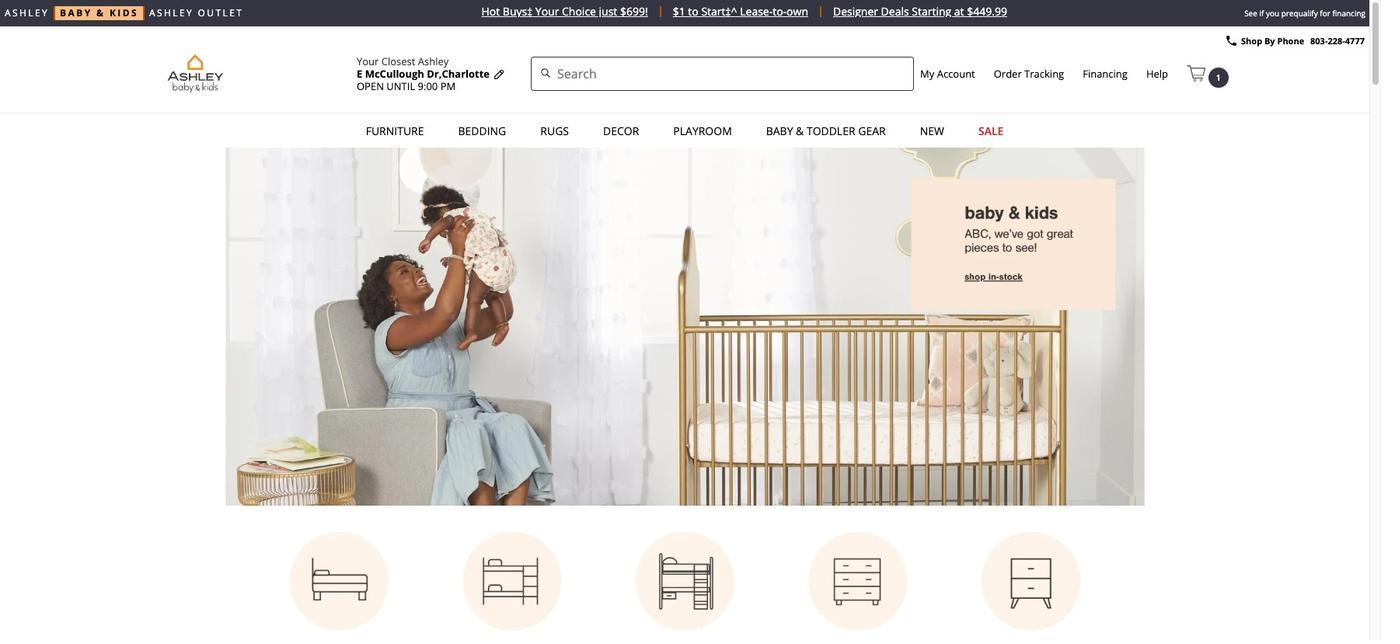 Task type: locate. For each thing, give the bounding box(es) containing it.
1 horizontal spatial ashley
[[418, 54, 449, 68]]

0 horizontal spatial your
[[357, 54, 379, 68]]

change location image
[[493, 68, 505, 81]]

financing link
[[1083, 66, 1128, 80]]

hot
[[482, 4, 500, 19]]

open until 9:00 pm
[[357, 79, 456, 93]]

designer deals starting at $449.99 link
[[822, 4, 1019, 19]]

None search field
[[531, 56, 914, 91]]

designer deals starting at $449.99
[[833, 4, 1008, 19]]

my account
[[921, 67, 976, 81]]

$1
[[673, 4, 686, 19]]

until
[[387, 79, 415, 93]]

ashley
[[149, 6, 194, 19], [418, 54, 449, 68]]

ashley outlet link
[[149, 6, 244, 20]]

ashley right kids
[[149, 6, 194, 19]]

ashley up '9:00'
[[418, 54, 449, 68]]

choice
[[562, 4, 596, 19]]

ashley outlet
[[149, 6, 244, 19]]

see if you prequalify for financing link
[[1241, 0, 1370, 26]]

order tracking link
[[994, 66, 1064, 80]]

ashley homestore image
[[137, 50, 256, 97]]

0 horizontal spatial ashley
[[149, 6, 194, 19]]

ashley
[[5, 6, 49, 19]]

deals
[[881, 4, 909, 19]]

ashley link
[[5, 6, 49, 20]]

9:00
[[418, 79, 438, 93]]

banner containing your closest ashley
[[0, 26, 1370, 148]]

search image
[[540, 67, 551, 83]]

your
[[536, 4, 559, 19], [357, 54, 379, 68]]

ashley inside your closest ashley e mccullough dr,charlotte
[[418, 54, 449, 68]]

228-
[[1328, 35, 1346, 47]]

1 vertical spatial your
[[357, 54, 379, 68]]

your right buys‡
[[536, 4, 559, 19]]

mccullough
[[365, 66, 424, 80]]

baby & kids link
[[60, 6, 138, 20]]

shop by phone 803-228-4777
[[1242, 35, 1365, 47]]

your up open
[[357, 54, 379, 68]]

prequalify
[[1282, 8, 1318, 19]]

order
[[994, 66, 1022, 80]]

1 vertical spatial ashley
[[418, 54, 449, 68]]

0 vertical spatial your
[[536, 4, 559, 19]]

open
[[357, 79, 384, 93]]

if
[[1260, 8, 1264, 19]]

banner
[[0, 26, 1370, 148]]

to-
[[773, 4, 787, 19]]

803-
[[1311, 35, 1328, 47]]

see
[[1245, 8, 1258, 19]]

803-228-4777 link
[[1311, 35, 1365, 47]]

help
[[1147, 66, 1169, 80]]

hot buys‡ your choice just $699!
[[482, 4, 648, 19]]



Task type: vqa. For each thing, say whether or not it's contained in the screenshot.
the rightmost Details
no



Task type: describe. For each thing, give the bounding box(es) containing it.
shop
[[1242, 35, 1263, 47]]

outlet
[[198, 6, 244, 19]]

dr,charlotte
[[427, 66, 490, 80]]

your closest ashley e mccullough dr,charlotte
[[357, 54, 490, 80]]

4777
[[1346, 35, 1365, 47]]

account
[[937, 67, 976, 81]]

$449.99
[[967, 4, 1008, 19]]

1 link
[[1187, 59, 1229, 88]]

tracking
[[1025, 66, 1064, 80]]

1
[[1217, 72, 1222, 83]]

start‡^
[[702, 4, 737, 19]]

closest
[[382, 54, 415, 68]]

$699!
[[620, 4, 648, 19]]

$1 to start‡^ lease-to-own
[[673, 4, 809, 19]]

1 horizontal spatial your
[[536, 4, 559, 19]]

my
[[921, 67, 935, 81]]

see if you prequalify for financing
[[1245, 8, 1366, 19]]

you
[[1266, 8, 1280, 19]]

0 vertical spatial ashley
[[149, 6, 194, 19]]

your inside your closest ashley e mccullough dr,charlotte
[[357, 54, 379, 68]]

order tracking
[[994, 66, 1064, 80]]

pm
[[441, 79, 456, 93]]

shop in-stock baby & kids image
[[174, 148, 1196, 506]]

my account link
[[921, 67, 976, 81]]

$1 to start‡^ lease-to-own link
[[661, 4, 822, 19]]

baby & kids
[[60, 6, 138, 19]]

phone
[[1278, 35, 1305, 47]]

by
[[1265, 35, 1276, 47]]

buys‡
[[503, 4, 533, 19]]

financing
[[1333, 8, 1366, 19]]

baby
[[60, 6, 92, 19]]

help link
[[1147, 66, 1169, 80]]

kids
[[110, 6, 138, 19]]

&
[[96, 6, 105, 19]]

starting
[[912, 4, 952, 19]]

at
[[955, 4, 964, 19]]

ashley baby & kids image
[[174, 506, 1196, 641]]

own
[[787, 4, 809, 19]]

for
[[1320, 8, 1331, 19]]

to
[[688, 4, 699, 19]]

just
[[599, 4, 618, 19]]

e
[[357, 66, 363, 80]]

financing
[[1083, 66, 1128, 80]]

hot buys‡ your choice just $699! link
[[470, 4, 661, 19]]

lease-
[[740, 4, 773, 19]]

designer
[[833, 4, 879, 19]]



